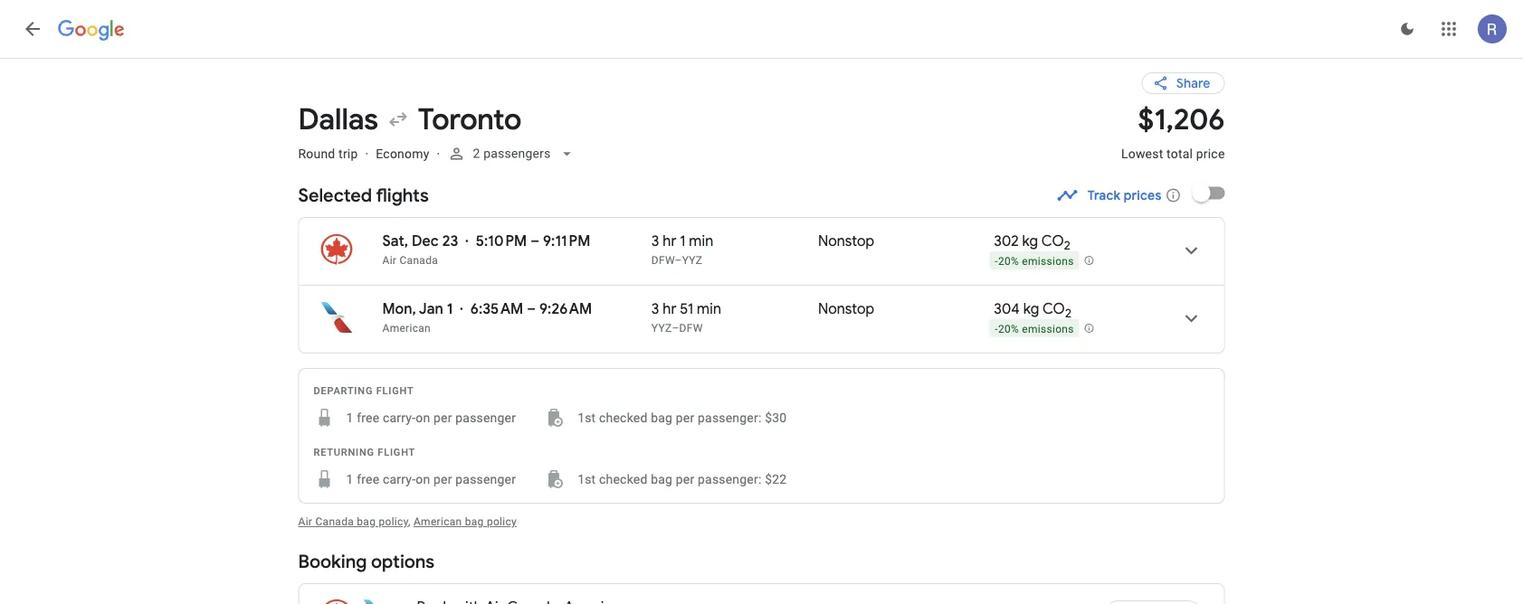 Task type: locate. For each thing, give the bounding box(es) containing it.
passenger: inside first checked bag costs 22 us dollars per passenger element
[[698, 472, 762, 487]]

air
[[383, 254, 397, 267], [298, 516, 313, 529]]

20% down 302
[[999, 255, 1020, 268]]

yyz down total duration 3 hr 51 min. element
[[652, 322, 672, 335]]

1 vertical spatial nonstop
[[819, 300, 875, 319]]

1 vertical spatial 20%
[[999, 323, 1020, 336]]

0 vertical spatial nonstop
[[819, 232, 875, 251]]

1 horizontal spatial canada
[[400, 254, 438, 267]]

canada up booking
[[316, 516, 354, 529]]

20%
[[999, 255, 1020, 268], [999, 323, 1020, 336]]

2 nonstop from the top
[[819, 300, 875, 319]]

– up the 51
[[675, 254, 682, 267]]

passenger: for $30
[[698, 411, 762, 426]]

0 vertical spatial american
[[383, 322, 431, 335]]

price
[[1197, 146, 1226, 161]]

2 inside 302 kg co 2
[[1064, 238, 1071, 253]]

2 1 free carry-on per passenger from the top
[[346, 472, 516, 487]]

dfw
[[652, 254, 675, 267], [680, 322, 703, 335]]

min up the 51
[[689, 232, 714, 251]]

1st
[[578, 411, 596, 426], [578, 472, 596, 487]]

0 vertical spatial air
[[383, 254, 397, 267]]

 image right trip
[[365, 146, 369, 161]]

1 emissions from the top
[[1023, 255, 1075, 268]]

main content containing dallas
[[298, 58, 1226, 605]]

1 vertical spatial carry-
[[383, 472, 416, 487]]

3 for 3 hr 51 min
[[652, 300, 660, 319]]

-
[[995, 255, 999, 268], [995, 323, 999, 336]]

1206 us dollars element
[[1139, 101, 1226, 138]]

1 vertical spatial american
[[414, 516, 462, 529]]

track
[[1088, 187, 1121, 204]]

carry- up air canada bag policy , american bag policy
[[383, 472, 416, 487]]

1 right jan
[[447, 300, 453, 319]]

checked down first checked bag costs 30 us dollars per passenger element
[[599, 472, 648, 487]]

1 free carry-on per passenger down departing flight
[[346, 411, 516, 426]]

co right 304
[[1043, 300, 1066, 319]]

20% for 302
[[999, 255, 1020, 268]]

kg right 302
[[1023, 232, 1039, 251]]

1 vertical spatial -20% emissions
[[995, 323, 1075, 336]]

-20% emissions down '304 kg co 2'
[[995, 323, 1075, 336]]

dallas
[[298, 101, 378, 138]]

– inside 3 hr 1 min dfw – yyz
[[675, 254, 682, 267]]

2 passenger: from the top
[[698, 472, 762, 487]]

1 vertical spatial -
[[995, 323, 999, 336]]

co inside 302 kg co 2
[[1042, 232, 1064, 251]]

air up booking
[[298, 516, 313, 529]]

1 1st from the top
[[578, 411, 596, 426]]

economy
[[376, 146, 430, 161]]

co for 304 kg co
[[1043, 300, 1066, 319]]

air for air canada bag policy , american bag policy
[[298, 516, 313, 529]]

0 vertical spatial -20% emissions
[[995, 255, 1075, 268]]

0 horizontal spatial dfw
[[652, 254, 675, 267]]

1 vertical spatial free
[[357, 472, 380, 487]]

booking options
[[298, 551, 435, 574]]

1 policy from the left
[[379, 516, 408, 529]]

carry- down departing flight
[[383, 411, 416, 426]]

kg inside '304 kg co 2'
[[1024, 300, 1040, 319]]

0 horizontal spatial air
[[298, 516, 313, 529]]

0 horizontal spatial canada
[[316, 516, 354, 529]]

–
[[531, 232, 540, 251], [675, 254, 682, 267], [527, 300, 536, 319], [672, 322, 680, 335]]

2 20% from the top
[[999, 323, 1020, 336]]

2 hr from the top
[[663, 300, 677, 319]]

1 - from the top
[[995, 255, 999, 268]]

air inside list
[[383, 254, 397, 267]]

3 inside 3 hr 1 min dfw – yyz
[[652, 232, 660, 251]]

main content
[[298, 58, 1226, 605]]

passenger: left $22
[[698, 472, 762, 487]]

lowest
[[1122, 146, 1164, 161]]

flight
[[376, 385, 414, 397], [378, 447, 416, 458]]

passenger: inside first checked bag costs 30 us dollars per passenger element
[[698, 411, 762, 426]]

checked up first checked bag costs 22 us dollars per passenger element
[[599, 411, 648, 426]]

1 nonstop flight. element from the top
[[819, 232, 875, 254]]

emissions
[[1023, 255, 1075, 268], [1023, 323, 1075, 336]]

0 vertical spatial co
[[1042, 232, 1064, 251]]

min right the 51
[[697, 300, 722, 319]]

2 vertical spatial 2
[[1066, 306, 1072, 321]]

2 passenger from the top
[[456, 472, 516, 487]]

mon,
[[383, 300, 416, 319]]

2 inside '304 kg co 2'
[[1066, 306, 1072, 321]]

0 vertical spatial 1st
[[578, 411, 596, 426]]

min
[[689, 232, 714, 251], [697, 300, 722, 319]]

selected
[[298, 184, 372, 207]]

carry- for 1st checked bag per passenger: $22
[[383, 472, 416, 487]]

1 horizontal spatial air
[[383, 254, 397, 267]]

0 vertical spatial min
[[689, 232, 714, 251]]

0 vertical spatial nonstop flight. element
[[819, 232, 875, 254]]

3 for 3 hr 1 min
[[652, 232, 660, 251]]

emissions down 302 kg co 2
[[1023, 255, 1075, 268]]

hr up 3 hr 51 min yyz – dfw
[[663, 232, 677, 251]]

go back image
[[22, 18, 43, 40]]

1st checked bag per passenger: $22
[[578, 472, 787, 487]]

kg for 302
[[1023, 232, 1039, 251]]

0 vertical spatial passenger
[[456, 411, 516, 426]]

2 inside popup button
[[473, 146, 480, 161]]

emissions down '304 kg co 2'
[[1023, 323, 1075, 336]]

list
[[299, 218, 1225, 353]]

2 policy from the left
[[487, 516, 517, 529]]

$1,206
[[1139, 101, 1226, 138]]

flight right the returning
[[378, 447, 416, 458]]

learn more about tracked prices image
[[1166, 187, 1182, 204]]

0 vertical spatial canada
[[400, 254, 438, 267]]

kg
[[1023, 232, 1039, 251], [1024, 300, 1040, 319]]

- down 302
[[995, 255, 999, 268]]

2 carry- from the top
[[383, 472, 416, 487]]

total duration 3 hr 51 min. element
[[652, 300, 819, 321]]

2 emissions from the top
[[1023, 323, 1075, 336]]

2 down the toronto
[[473, 146, 480, 161]]

nonstop for 3 hr 1 min
[[819, 232, 875, 251]]

booking
[[298, 551, 367, 574]]

2 - from the top
[[995, 323, 999, 336]]

bag up the booking options
[[357, 516, 376, 529]]

1 vertical spatial checked
[[599, 472, 648, 487]]

1 free carry-on per passenger for 1st checked bag per passenger: $30
[[346, 411, 516, 426]]

0 vertical spatial on
[[416, 411, 430, 426]]

nonstop
[[819, 232, 875, 251], [819, 300, 875, 319]]

1 carry- from the top
[[383, 411, 416, 426]]

1st inside first checked bag costs 22 us dollars per passenger element
[[578, 472, 596, 487]]

$30
[[765, 411, 787, 426]]

0 horizontal spatial policy
[[379, 516, 408, 529]]

0 vertical spatial flight
[[376, 385, 414, 397]]

1 vertical spatial on
[[416, 472, 430, 487]]

checked
[[599, 411, 648, 426], [599, 472, 648, 487]]

1 vertical spatial kg
[[1024, 300, 1040, 319]]

3 left the 51
[[652, 300, 660, 319]]

american down mon, at the left
[[383, 322, 431, 335]]

1 horizontal spatial yyz
[[682, 254, 703, 267]]

hr inside 3 hr 1 min dfw – yyz
[[663, 232, 677, 251]]

free for 1st checked bag per passenger: $30
[[357, 411, 380, 426]]

bag for 1st checked bag per passenger: $30
[[651, 411, 673, 426]]

american
[[383, 322, 431, 335], [414, 516, 462, 529]]

1 horizontal spatial  image
[[437, 146, 440, 161]]

5:10 pm
[[476, 232, 527, 251]]

emissions for 302 kg co
[[1023, 255, 1075, 268]]

dfw up 3 hr 51 min yyz – dfw
[[652, 254, 675, 267]]

1
[[680, 232, 686, 251], [447, 300, 453, 319], [346, 411, 354, 426], [346, 472, 354, 487]]

2 1st from the top
[[578, 472, 596, 487]]

Arrival time: 9:26 AM. text field
[[540, 300, 592, 319]]

2 right 302
[[1064, 238, 1071, 253]]

1 on from the top
[[416, 411, 430, 426]]

- for 304 kg co
[[995, 323, 999, 336]]

min inside 3 hr 51 min yyz – dfw
[[697, 300, 722, 319]]

1 vertical spatial 3
[[652, 300, 660, 319]]

co
[[1042, 232, 1064, 251], [1043, 300, 1066, 319]]

,
[[408, 516, 411, 529]]

0 vertical spatial kg
[[1023, 232, 1039, 251]]

passenger
[[456, 411, 516, 426], [456, 472, 516, 487]]

american bag policy link
[[414, 516, 517, 529]]

canada for air canada bag policy , american bag policy
[[316, 516, 354, 529]]

1 vertical spatial passenger
[[456, 472, 516, 487]]

0 vertical spatial 1 free carry-on per passenger
[[346, 411, 516, 426]]

1 vertical spatial co
[[1043, 300, 1066, 319]]

 image
[[365, 146, 369, 161], [437, 146, 440, 161]]

air canada bag policy link
[[298, 516, 408, 529]]

kg inside 302 kg co 2
[[1023, 232, 1039, 251]]

1 checked from the top
[[599, 411, 648, 426]]

2
[[473, 146, 480, 161], [1064, 238, 1071, 253], [1066, 306, 1072, 321]]

1 vertical spatial flight
[[378, 447, 416, 458]]

-20% emissions
[[995, 255, 1075, 268], [995, 323, 1075, 336]]

1 inside 3 hr 1 min dfw – yyz
[[680, 232, 686, 251]]

air canada bag policy , american bag policy
[[298, 516, 517, 529]]

1 free from the top
[[357, 411, 380, 426]]

– down total duration 3 hr 51 min. element
[[672, 322, 680, 335]]

1 3 from the top
[[652, 232, 660, 251]]

2 free from the top
[[357, 472, 380, 487]]

co inside '304 kg co 2'
[[1043, 300, 1066, 319]]

1 vertical spatial emissions
[[1023, 323, 1075, 336]]

1 20% from the top
[[999, 255, 1020, 268]]

302
[[994, 232, 1019, 251]]

1 vertical spatial nonstop flight. element
[[819, 300, 875, 321]]

1 vertical spatial 2
[[1064, 238, 1071, 253]]

- down 304
[[995, 323, 999, 336]]

canada
[[400, 254, 438, 267], [316, 516, 354, 529]]

free down departing flight
[[357, 411, 380, 426]]

3 hr 1 min dfw – yyz
[[652, 232, 714, 267]]

1 vertical spatial passenger:
[[698, 472, 762, 487]]

1 vertical spatial min
[[697, 300, 722, 319]]

passenger: left the $30
[[698, 411, 762, 426]]

0 vertical spatial 2
[[473, 146, 480, 161]]

0 horizontal spatial  image
[[365, 146, 369, 161]]

0 vertical spatial 3
[[652, 232, 660, 251]]

jan
[[419, 300, 444, 319]]

2 nonstop flight. element from the top
[[819, 300, 875, 321]]

1 free carry-on per passenger for 1st checked bag per passenger: $22
[[346, 472, 516, 487]]

0 vertical spatial carry-
[[383, 411, 416, 426]]

2 3 from the top
[[652, 300, 660, 319]]

1st for 1st checked bag per passenger: $30
[[578, 411, 596, 426]]

0 vertical spatial hr
[[663, 232, 677, 251]]

min inside 3 hr 1 min dfw – yyz
[[689, 232, 714, 251]]

yyz
[[682, 254, 703, 267], [652, 322, 672, 335]]

1 down the returning
[[346, 472, 354, 487]]

1 passenger: from the top
[[698, 411, 762, 426]]

bag
[[651, 411, 673, 426], [651, 472, 673, 487], [357, 516, 376, 529], [465, 516, 484, 529]]

hr inside 3 hr 51 min yyz – dfw
[[663, 300, 677, 319]]

1 vertical spatial 1st
[[578, 472, 596, 487]]

304 kg co 2
[[994, 300, 1072, 321]]

canada down sat, dec 23
[[400, 254, 438, 267]]

yyz down total duration 3 hr 1 min. element
[[682, 254, 703, 267]]

canada for air canada
[[400, 254, 438, 267]]

hr
[[663, 232, 677, 251], [663, 300, 677, 319]]

1 up the 51
[[680, 232, 686, 251]]

 image right the economy
[[437, 146, 440, 161]]

nonstop flight. element for 3 hr 1 min
[[819, 232, 875, 254]]

1st inside first checked bag costs 30 us dollars per passenger element
[[578, 411, 596, 426]]

- for 302 kg co
[[995, 255, 999, 268]]

-20% emissions down 302 kg co 2
[[995, 255, 1075, 268]]

51
[[680, 300, 694, 319]]

flights
[[376, 184, 429, 207]]

bag up first checked bag costs 22 us dollars per passenger element
[[651, 411, 673, 426]]

1 vertical spatial 1 free carry-on per passenger
[[346, 472, 516, 487]]

policy
[[379, 516, 408, 529], [487, 516, 517, 529]]

0 vertical spatial 20%
[[999, 255, 1020, 268]]

free
[[357, 411, 380, 426], [357, 472, 380, 487]]

23
[[442, 232, 458, 251]]

6:35 am
[[471, 300, 524, 319]]

total duration 3 hr 1 min. element
[[652, 232, 819, 254]]

hr left the 51
[[663, 300, 677, 319]]

1 hr from the top
[[663, 232, 677, 251]]

co for 302 kg co
[[1042, 232, 1064, 251]]

passenger:
[[698, 411, 762, 426], [698, 472, 762, 487]]

flight for returning flight
[[378, 447, 416, 458]]

1 1 free carry-on per passenger from the top
[[346, 411, 516, 426]]

20% down 304
[[999, 323, 1020, 336]]

none text field containing $1,206
[[1122, 101, 1226, 177]]

1 vertical spatial hr
[[663, 300, 677, 319]]

on
[[416, 411, 430, 426], [416, 472, 430, 487]]

min for 3 hr 51 min
[[697, 300, 722, 319]]

flight details. departing flight on saturday, december 23. leaves dallas/fort worth international airport at 5:10 pm on saturday, december 23 and arrives at toronto pearson international airport at 9:11 pm on saturday, december 23. image
[[1170, 229, 1214, 273]]

carry-
[[383, 411, 416, 426], [383, 472, 416, 487]]

3
[[652, 232, 660, 251], [652, 300, 660, 319]]

free down returning flight
[[357, 472, 380, 487]]

carry- for 1st checked bag per passenger: $30
[[383, 411, 416, 426]]

prices
[[1124, 187, 1162, 204]]

2 right 304
[[1066, 306, 1072, 321]]

0 vertical spatial -
[[995, 255, 999, 268]]

per
[[434, 411, 452, 426], [676, 411, 695, 426], [434, 472, 452, 487], [676, 472, 695, 487]]

0 vertical spatial emissions
[[1023, 255, 1075, 268]]

0 vertical spatial passenger:
[[698, 411, 762, 426]]

0 vertical spatial free
[[357, 411, 380, 426]]

passenger for 1st checked bag per passenger: $30
[[456, 411, 516, 426]]

1 passenger from the top
[[456, 411, 516, 426]]

0 horizontal spatial yyz
[[652, 322, 672, 335]]

canada inside list
[[400, 254, 438, 267]]

2 checked from the top
[[599, 472, 648, 487]]

air for air canada
[[383, 254, 397, 267]]

dfw down the 51
[[680, 322, 703, 335]]

2  image from the left
[[437, 146, 440, 161]]

1 horizontal spatial dfw
[[680, 322, 703, 335]]

3 inside 3 hr 51 min yyz – dfw
[[652, 300, 660, 319]]

1 -20% emissions from the top
[[995, 255, 1075, 268]]

hr for 1
[[663, 232, 677, 251]]

1 nonstop from the top
[[819, 232, 875, 251]]

flight right departing
[[376, 385, 414, 397]]

co right 302
[[1042, 232, 1064, 251]]

0 vertical spatial dfw
[[652, 254, 675, 267]]

1 horizontal spatial policy
[[487, 516, 517, 529]]

bag down first checked bag costs 30 us dollars per passenger element
[[651, 472, 673, 487]]

sat,
[[383, 232, 409, 251]]

0 vertical spatial checked
[[599, 411, 648, 426]]

1 free carry-on per passenger
[[346, 411, 516, 426], [346, 472, 516, 487]]

2 on from the top
[[416, 472, 430, 487]]

2 passengers
[[473, 146, 551, 161]]

0 vertical spatial yyz
[[682, 254, 703, 267]]

3 up 3 hr 51 min yyz – dfw
[[652, 232, 660, 251]]

1 free carry-on per passenger up the ,
[[346, 472, 516, 487]]

1 vertical spatial dfw
[[680, 322, 703, 335]]

nonstop flight. element for 3 hr 51 min
[[819, 300, 875, 321]]

american right the ,
[[414, 516, 462, 529]]

1 vertical spatial canada
[[316, 516, 354, 529]]

1 vertical spatial yyz
[[652, 322, 672, 335]]

air down sat,
[[383, 254, 397, 267]]

on for 1st checked bag per passenger: $30
[[416, 411, 430, 426]]

1 vertical spatial air
[[298, 516, 313, 529]]

nonstop flight. element
[[819, 232, 875, 254], [819, 300, 875, 321]]

total
[[1167, 146, 1193, 161]]

None text field
[[1122, 101, 1226, 177]]

selected flights
[[298, 184, 429, 207]]

kg right 304
[[1024, 300, 1040, 319]]

2 -20% emissions from the top
[[995, 323, 1075, 336]]

air canada
[[383, 254, 438, 267]]



Task type: describe. For each thing, give the bounding box(es) containing it.
change appearance image
[[1386, 7, 1430, 51]]

– inside 3 hr 51 min yyz – dfw
[[672, 322, 680, 335]]

– left the arrival time: 9:11 pm. text box
[[531, 232, 540, 251]]

6:35 am – 9:26 am
[[471, 300, 592, 319]]

track prices
[[1088, 187, 1162, 204]]

round
[[298, 146, 335, 161]]

-20% emissions for 302
[[995, 255, 1075, 268]]

loading results progress bar
[[0, 58, 1524, 62]]

9:26 am
[[540, 300, 592, 319]]

Departure time: 6:35 AM. text field
[[471, 300, 524, 319]]

checked for 1st checked bag per passenger: $22
[[599, 472, 648, 487]]

kg for 304
[[1024, 300, 1040, 319]]

trip
[[339, 146, 358, 161]]

bag for air canada bag policy , american bag policy
[[357, 516, 376, 529]]

yyz inside 3 hr 1 min dfw – yyz
[[682, 254, 703, 267]]

hr for 51
[[663, 300, 677, 319]]

20% for 304
[[999, 323, 1020, 336]]

bag right the ,
[[465, 516, 484, 529]]

dfw inside 3 hr 51 min yyz – dfw
[[680, 322, 703, 335]]

passenger: for $22
[[698, 472, 762, 487]]

free for 1st checked bag per passenger: $22
[[357, 472, 380, 487]]

departing flight on saturday, december 23. leaves dallas/fort worth international airport at 5:10 pm on saturday, december 23 and arrives at toronto pearson international airport at 9:11 pm on saturday, december 23. element
[[383, 232, 591, 251]]

flight for departing flight
[[376, 385, 414, 397]]

9:11 pm
[[543, 232, 591, 251]]

min for 3 hr 1 min
[[689, 232, 714, 251]]

return flight on monday, january 1. leaves toronto pearson international airport at 6:35 am on monday, january 1 and arrives at dallas/fort worth international airport at 9:26 am on monday, january 1. element
[[383, 300, 592, 319]]

options
[[371, 551, 435, 574]]

bag for 1st checked bag per passenger: $22
[[651, 472, 673, 487]]

none text field inside main content
[[1122, 101, 1226, 177]]

american inside list
[[383, 322, 431, 335]]

round trip
[[298, 146, 358, 161]]

1st checked bag per passenger: $30
[[578, 411, 787, 426]]

2 passengers button
[[440, 132, 583, 176]]

continue to book with air canada, american airline for 1206 us dollars. the 2 tickets in your itinerary must be booked individually image
[[1104, 594, 1203, 605]]

mon, jan 1
[[383, 300, 453, 319]]

– left 9:26 am text field
[[527, 300, 536, 319]]

dfw inside 3 hr 1 min dfw – yyz
[[652, 254, 675, 267]]

yyz inside 3 hr 51 min yyz – dfw
[[652, 322, 672, 335]]

1 down departing
[[346, 411, 354, 426]]

Arrival time: 9:11 PM. text field
[[543, 232, 591, 251]]

emissions for 304 kg co
[[1023, 323, 1075, 336]]

on for 1st checked bag per passenger: $22
[[416, 472, 430, 487]]

3 hr 51 min yyz – dfw
[[652, 300, 722, 335]]

-20% emissions for 304
[[995, 323, 1075, 336]]

departing
[[314, 385, 373, 397]]

dec
[[412, 232, 439, 251]]

302 kg co 2
[[994, 232, 1071, 253]]

Departure time: 5:10 PM. text field
[[476, 232, 527, 251]]

departing flight
[[314, 385, 414, 397]]

returning flight
[[314, 447, 416, 458]]

304
[[994, 300, 1020, 319]]

1st for 1st checked bag per passenger: $22
[[578, 472, 596, 487]]

5:10 pm – 9:11 pm
[[476, 232, 591, 251]]

$22
[[765, 472, 787, 487]]

nonstop for 3 hr 51 min
[[819, 300, 875, 319]]

returning
[[314, 447, 375, 458]]

share
[[1177, 75, 1211, 91]]

first checked bag costs 22 us dollars per passenger element
[[545, 469, 787, 491]]

passengers
[[484, 146, 551, 161]]

1  image from the left
[[365, 146, 369, 161]]

first checked bag costs 30 us dollars per passenger element
[[545, 407, 787, 429]]

2 for 3 hr 1 min
[[1064, 238, 1071, 253]]

toronto
[[418, 101, 522, 138]]

Dallas to Toronto and back text field
[[298, 101, 1100, 138]]

passenger for 1st checked bag per passenger: $22
[[456, 472, 516, 487]]

checked for 1st checked bag per passenger: $30
[[599, 411, 648, 426]]

flight details. return flight on monday, january 1. leaves toronto pearson international airport at 6:35 am on monday, january 1 and arrives at dallas/fort worth international airport at 9:26 am on monday, january 1. image
[[1170, 297, 1214, 340]]

sat, dec 23
[[383, 232, 458, 251]]

$1,206 lowest total price
[[1122, 101, 1226, 161]]

share button
[[1142, 72, 1226, 94]]

2 for 3 hr 51 min
[[1066, 306, 1072, 321]]

list containing sat, dec 23
[[299, 218, 1225, 353]]



Task type: vqa. For each thing, say whether or not it's contained in the screenshot.
top carry-
yes



